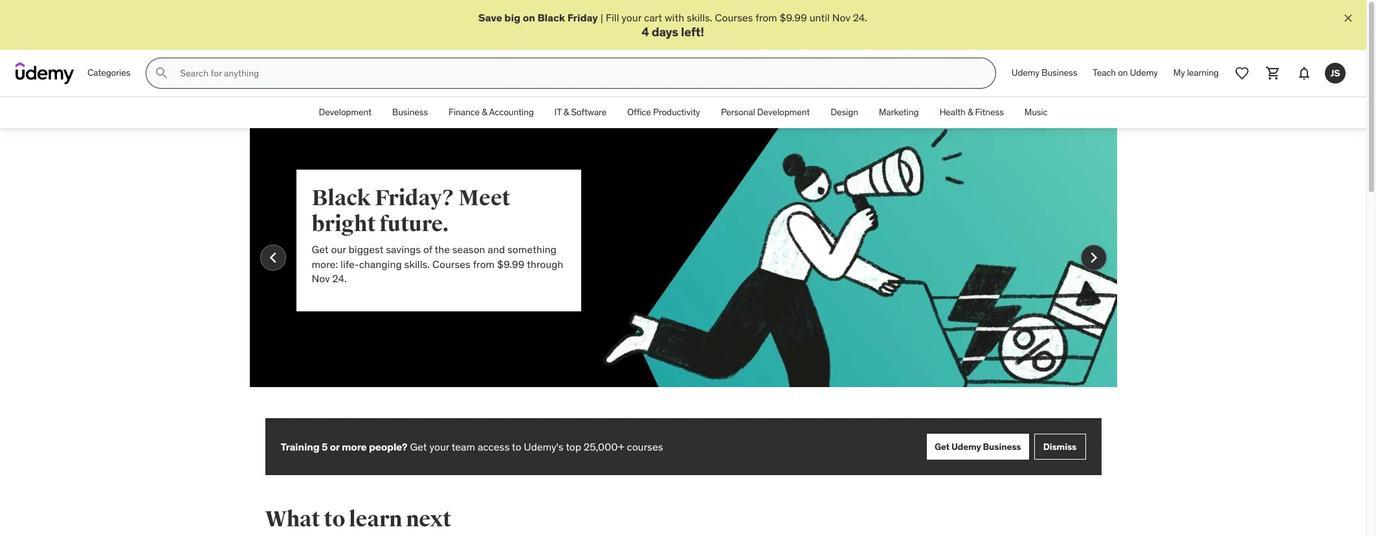 Task type: locate. For each thing, give the bounding box(es) containing it.
health & fitness link
[[930, 97, 1015, 128]]

access
[[478, 440, 510, 453]]

design link
[[821, 97, 869, 128]]

udemy
[[1012, 67, 1040, 79], [1130, 67, 1158, 79], [952, 441, 981, 453]]

on right 'big'
[[523, 11, 535, 24]]

2 horizontal spatial &
[[968, 106, 974, 118]]

0 horizontal spatial get
[[312, 243, 329, 256]]

biggest
[[349, 243, 384, 256]]

1 vertical spatial nov
[[312, 272, 330, 285]]

& right finance
[[482, 106, 487, 118]]

get
[[312, 243, 329, 256], [410, 440, 427, 453], [935, 441, 950, 453]]

business left teach
[[1042, 67, 1078, 79]]

courses
[[715, 11, 753, 24], [433, 257, 471, 270]]

what
[[265, 506, 320, 533]]

team
[[452, 440, 475, 453]]

black inside 'black friday? meet bright future. get our biggest savings of the season and something more: life-changing skills. courses from $9.99 through nov 24.'
[[312, 185, 371, 212]]

skills.
[[687, 11, 713, 24], [404, 257, 430, 270]]

3 & from the left
[[968, 106, 974, 118]]

1 horizontal spatial udemy
[[1012, 67, 1040, 79]]

notifications image
[[1297, 66, 1313, 81]]

music
[[1025, 106, 1048, 118]]

1 vertical spatial business
[[392, 106, 428, 118]]

cart
[[644, 11, 663, 24]]

1 vertical spatial 24.
[[332, 272, 347, 285]]

courses right with
[[715, 11, 753, 24]]

nov
[[833, 11, 851, 24], [312, 272, 330, 285]]

finance
[[449, 106, 480, 118]]

your
[[622, 11, 642, 24], [430, 440, 449, 453]]

development
[[319, 106, 372, 118], [758, 106, 810, 118]]

fill
[[606, 11, 619, 24]]

0 vertical spatial 24.
[[853, 11, 868, 24]]

0 horizontal spatial your
[[430, 440, 449, 453]]

js link
[[1320, 58, 1351, 89]]

skills. down of
[[404, 257, 430, 270]]

previous image
[[263, 247, 283, 268]]

0 vertical spatial courses
[[715, 11, 753, 24]]

Search for anything text field
[[178, 62, 980, 84]]

24. right until
[[853, 11, 868, 24]]

carousel element
[[250, 128, 1117, 418]]

$9.99 inside 'black friday? meet bright future. get our biggest savings of the season and something more: life-changing skills. courses from $9.99 through nov 24.'
[[497, 257, 525, 270]]

1 vertical spatial on
[[1118, 67, 1128, 79]]

$9.99 down and
[[497, 257, 525, 270]]

health
[[940, 106, 966, 118]]

future.
[[380, 211, 449, 238]]

0 horizontal spatial &
[[482, 106, 487, 118]]

1 horizontal spatial black
[[538, 11, 565, 24]]

finance & accounting
[[449, 106, 534, 118]]

1 vertical spatial $9.99
[[497, 257, 525, 270]]

$9.99 left until
[[780, 11, 807, 24]]

0 vertical spatial $9.99
[[780, 11, 807, 24]]

changing
[[359, 257, 402, 270]]

marketing
[[879, 106, 919, 118]]

0 vertical spatial skills.
[[687, 11, 713, 24]]

1 vertical spatial skills.
[[404, 257, 430, 270]]

season
[[453, 243, 485, 256]]

office
[[627, 106, 651, 118]]

learning
[[1188, 67, 1219, 79]]

friday?
[[375, 185, 455, 212]]

people?
[[369, 440, 408, 453]]

next image
[[1084, 247, 1104, 268]]

0 horizontal spatial from
[[473, 257, 495, 270]]

business left finance
[[392, 106, 428, 118]]

0 vertical spatial your
[[622, 11, 642, 24]]

& right 'health'
[[968, 106, 974, 118]]

js
[[1331, 67, 1341, 79]]

life-
[[341, 257, 359, 270]]

0 vertical spatial black
[[538, 11, 565, 24]]

courses down the the
[[433, 257, 471, 270]]

on
[[523, 11, 535, 24], [1118, 67, 1128, 79]]

1 horizontal spatial skills.
[[687, 11, 713, 24]]

0 vertical spatial to
[[512, 440, 522, 453]]

black
[[538, 11, 565, 24], [312, 185, 371, 212]]

of
[[423, 243, 432, 256]]

0 horizontal spatial 24.
[[332, 272, 347, 285]]

1 vertical spatial courses
[[433, 257, 471, 270]]

2 & from the left
[[564, 106, 569, 118]]

1 development from the left
[[319, 106, 372, 118]]

courses inside 'black friday? meet bright future. get our biggest savings of the season and something more: life-changing skills. courses from $9.99 through nov 24.'
[[433, 257, 471, 270]]

fitness
[[976, 106, 1004, 118]]

personal development
[[721, 106, 810, 118]]

0 horizontal spatial black
[[312, 185, 371, 212]]

1 horizontal spatial from
[[756, 11, 778, 24]]

1 horizontal spatial development
[[758, 106, 810, 118]]

business
[[1042, 67, 1078, 79], [392, 106, 428, 118], [983, 441, 1022, 453]]

0 horizontal spatial to
[[324, 506, 345, 533]]

24.
[[853, 11, 868, 24], [332, 272, 347, 285]]

0 vertical spatial nov
[[833, 11, 851, 24]]

to right access
[[512, 440, 522, 453]]

1 horizontal spatial 24.
[[853, 11, 868, 24]]

or
[[330, 440, 340, 453]]

wishlist image
[[1235, 66, 1250, 81]]

2 development from the left
[[758, 106, 810, 118]]

1 vertical spatial from
[[473, 257, 495, 270]]

marketing link
[[869, 97, 930, 128]]

0 horizontal spatial courses
[[433, 257, 471, 270]]

through
[[527, 257, 564, 270]]

black left friday
[[538, 11, 565, 24]]

1 vertical spatial to
[[324, 506, 345, 533]]

$9.99 inside "save big on black friday | fill your cart with skills. courses from $9.99 until nov 24. 4 days left!"
[[780, 11, 807, 24]]

1 & from the left
[[482, 106, 487, 118]]

2 horizontal spatial get
[[935, 441, 950, 453]]

your inside "save big on black friday | fill your cart with skills. courses from $9.99 until nov 24. 4 days left!"
[[622, 11, 642, 24]]

black friday? meet bright future. get our biggest savings of the season and something more: life-changing skills. courses from $9.99 through nov 24.
[[312, 185, 564, 285]]

0 horizontal spatial development
[[319, 106, 372, 118]]

0 vertical spatial from
[[756, 11, 778, 24]]

close image
[[1342, 12, 1355, 25]]

0 horizontal spatial nov
[[312, 272, 330, 285]]

to left learn in the bottom of the page
[[324, 506, 345, 533]]

1 vertical spatial black
[[312, 185, 371, 212]]

from left until
[[756, 11, 778, 24]]

1 horizontal spatial $9.99
[[780, 11, 807, 24]]

1 horizontal spatial your
[[622, 11, 642, 24]]

until
[[810, 11, 830, 24]]

skills. up left!
[[687, 11, 713, 24]]

$9.99
[[780, 11, 807, 24], [497, 257, 525, 270]]

1 horizontal spatial courses
[[715, 11, 753, 24]]

get udemy business link
[[927, 434, 1029, 460]]

25,000+
[[584, 440, 625, 453]]

from
[[756, 11, 778, 24], [473, 257, 495, 270]]

1 horizontal spatial &
[[564, 106, 569, 118]]

0 horizontal spatial udemy
[[952, 441, 981, 453]]

bright
[[312, 211, 376, 238]]

& for fitness
[[968, 106, 974, 118]]

teach on udemy link
[[1086, 58, 1166, 89]]

0 horizontal spatial business
[[392, 106, 428, 118]]

black inside "save big on black friday | fill your cart with skills. courses from $9.99 until nov 24. 4 days left!"
[[538, 11, 565, 24]]

black up 'our'
[[312, 185, 371, 212]]

udemy's
[[524, 440, 564, 453]]

nov right until
[[833, 11, 851, 24]]

it & software
[[555, 106, 607, 118]]

1 horizontal spatial get
[[410, 440, 427, 453]]

udemy business link
[[1004, 58, 1086, 89]]

24. down "life-"
[[332, 272, 347, 285]]

0 vertical spatial on
[[523, 11, 535, 24]]

your left team on the bottom left of the page
[[430, 440, 449, 453]]

& right it
[[564, 106, 569, 118]]

skills. inside "save big on black friday | fill your cart with skills. courses from $9.99 until nov 24. 4 days left!"
[[687, 11, 713, 24]]

the
[[435, 243, 450, 256]]

nov inside "save big on black friday | fill your cart with skills. courses from $9.99 until nov 24. 4 days left!"
[[833, 11, 851, 24]]

it & software link
[[544, 97, 617, 128]]

it
[[555, 106, 562, 118]]

2 vertical spatial business
[[983, 441, 1022, 453]]

learn
[[349, 506, 402, 533]]

from down and
[[473, 257, 495, 270]]

&
[[482, 106, 487, 118], [564, 106, 569, 118], [968, 106, 974, 118]]

udemy image
[[16, 62, 74, 84]]

1 horizontal spatial nov
[[833, 11, 851, 24]]

1 horizontal spatial to
[[512, 440, 522, 453]]

0 horizontal spatial on
[[523, 11, 535, 24]]

to
[[512, 440, 522, 453], [324, 506, 345, 533]]

0 horizontal spatial skills.
[[404, 257, 430, 270]]

0 vertical spatial business
[[1042, 67, 1078, 79]]

your right "fill"
[[622, 11, 642, 24]]

on right teach
[[1118, 67, 1128, 79]]

1 vertical spatial your
[[430, 440, 449, 453]]

more:
[[312, 257, 338, 270]]

design
[[831, 106, 859, 118]]

nov down the more: on the left of page
[[312, 272, 330, 285]]

business left dismiss at the right bottom
[[983, 441, 1022, 453]]

get inside 'black friday? meet bright future. get our biggest savings of the season and something more: life-changing skills. courses from $9.99 through nov 24.'
[[312, 243, 329, 256]]

0 horizontal spatial $9.99
[[497, 257, 525, 270]]



Task type: vqa. For each thing, say whether or not it's contained in the screenshot.
24.
yes



Task type: describe. For each thing, give the bounding box(es) containing it.
something
[[508, 243, 557, 256]]

courses
[[627, 440, 663, 453]]

categories button
[[80, 58, 138, 89]]

training
[[281, 440, 320, 453]]

software
[[571, 106, 607, 118]]

teach
[[1093, 67, 1116, 79]]

days
[[652, 24, 679, 40]]

24. inside "save big on black friday | fill your cart with skills. courses from $9.99 until nov 24. 4 days left!"
[[853, 11, 868, 24]]

1 horizontal spatial business
[[983, 441, 1022, 453]]

big
[[505, 11, 521, 24]]

development link
[[309, 97, 382, 128]]

next
[[406, 506, 451, 533]]

savings
[[386, 243, 421, 256]]

2 horizontal spatial udemy
[[1130, 67, 1158, 79]]

2 horizontal spatial business
[[1042, 67, 1078, 79]]

& for software
[[564, 106, 569, 118]]

my
[[1174, 67, 1186, 79]]

from inside 'black friday? meet bright future. get our biggest savings of the season and something more: life-changing skills. courses from $9.99 through nov 24.'
[[473, 257, 495, 270]]

office productivity
[[627, 106, 700, 118]]

training 5 or more people? get your team access to udemy's top 25,000+ courses
[[281, 440, 663, 453]]

and
[[488, 243, 505, 256]]

udemy business
[[1012, 67, 1078, 79]]

get for black friday? meet bright future.
[[312, 243, 329, 256]]

health & fitness
[[940, 106, 1004, 118]]

meet
[[459, 185, 511, 212]]

office productivity link
[[617, 97, 711, 128]]

my learning
[[1174, 67, 1219, 79]]

skills. inside 'black friday? meet bright future. get our biggest savings of the season and something more: life-changing skills. courses from $9.99 through nov 24.'
[[404, 257, 430, 270]]

business link
[[382, 97, 438, 128]]

4
[[642, 24, 649, 40]]

dismiss
[[1044, 441, 1077, 453]]

nov inside 'black friday? meet bright future. get our biggest savings of the season and something more: life-changing skills. courses from $9.99 through nov 24.'
[[312, 272, 330, 285]]

top
[[566, 440, 582, 453]]

my learning link
[[1166, 58, 1227, 89]]

submit search image
[[154, 66, 170, 81]]

save big on black friday | fill your cart with skills. courses from $9.99 until nov 24. 4 days left!
[[479, 11, 868, 40]]

courses inside "save big on black friday | fill your cart with skills. courses from $9.99 until nov 24. 4 days left!"
[[715, 11, 753, 24]]

get udemy business
[[935, 441, 1022, 453]]

1 horizontal spatial on
[[1118, 67, 1128, 79]]

music link
[[1015, 97, 1058, 128]]

left!
[[681, 24, 704, 40]]

personal
[[721, 106, 755, 118]]

5
[[322, 440, 328, 453]]

on inside "save big on black friday | fill your cart with skills. courses from $9.99 until nov 24. 4 days left!"
[[523, 11, 535, 24]]

from inside "save big on black friday | fill your cart with skills. courses from $9.99 until nov 24. 4 days left!"
[[756, 11, 778, 24]]

get for training 5 or more people?
[[410, 440, 427, 453]]

teach on udemy
[[1093, 67, 1158, 79]]

24. inside 'black friday? meet bright future. get our biggest savings of the season and something more: life-changing skills. courses from $9.99 through nov 24.'
[[332, 272, 347, 285]]

save
[[479, 11, 502, 24]]

& for accounting
[[482, 106, 487, 118]]

dismiss button
[[1035, 434, 1086, 460]]

finance & accounting link
[[438, 97, 544, 128]]

friday
[[568, 11, 598, 24]]

with
[[665, 11, 685, 24]]

categories
[[87, 67, 130, 79]]

shopping cart with 0 items image
[[1266, 66, 1282, 81]]

personal development link
[[711, 97, 821, 128]]

our
[[331, 243, 346, 256]]

what to learn next
[[265, 506, 451, 533]]

more
[[342, 440, 367, 453]]

|
[[601, 11, 603, 24]]

accounting
[[489, 106, 534, 118]]

productivity
[[653, 106, 700, 118]]



